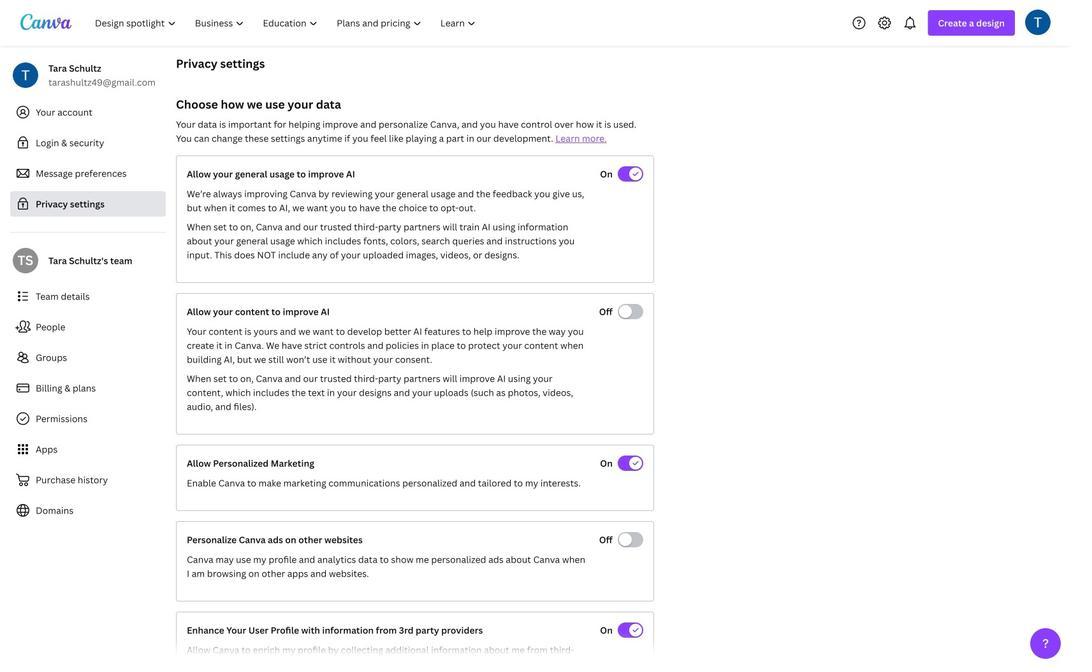Task type: locate. For each thing, give the bounding box(es) containing it.
tara schultz's team image
[[13, 248, 38, 274]]



Task type: vqa. For each thing, say whether or not it's contained in the screenshot.
the Fashion button
no



Task type: describe. For each thing, give the bounding box(es) containing it.
tara schultz's team element
[[13, 248, 38, 274]]

tara schultz image
[[1026, 9, 1051, 35]]

top level navigation element
[[87, 10, 487, 36]]



